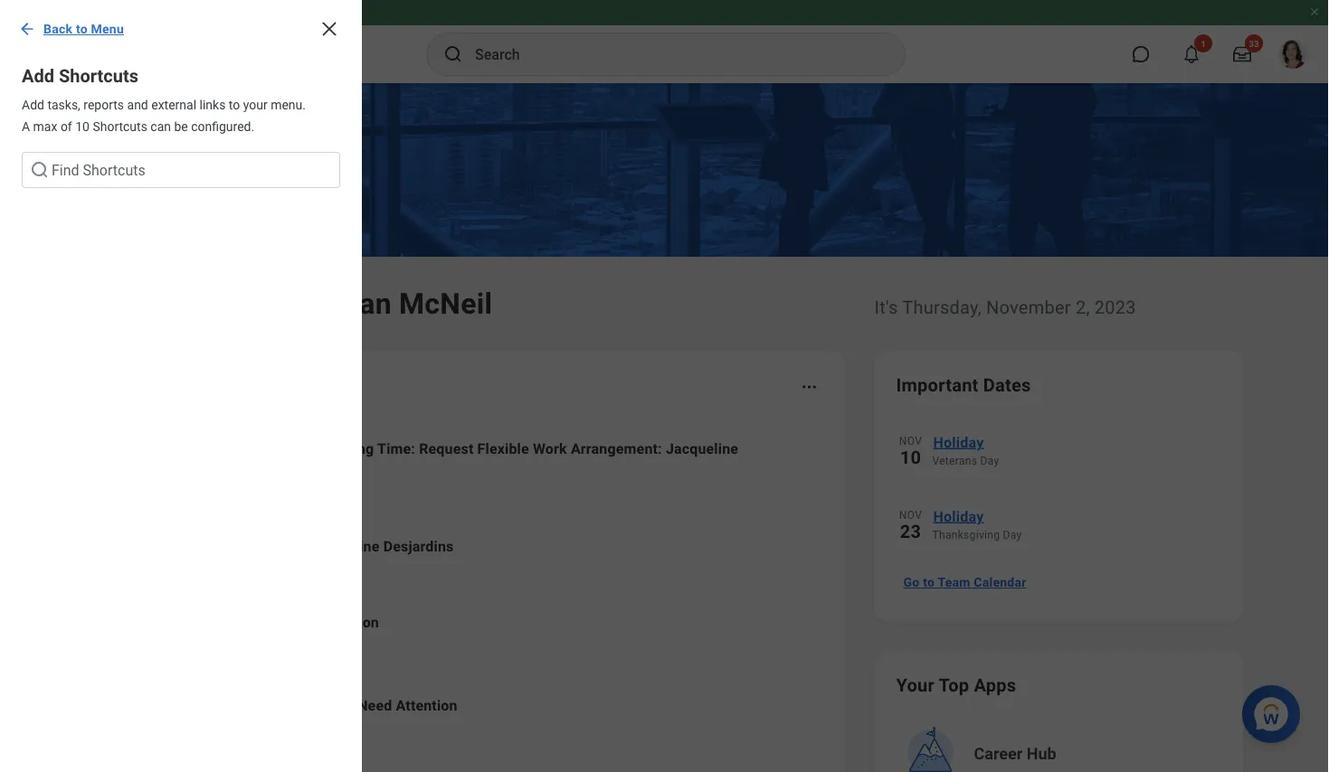 Task type: describe. For each thing, give the bounding box(es) containing it.
menu.
[[271, 97, 306, 112]]

nov for 10
[[899, 435, 922, 448]]

your top apps
[[896, 675, 1016, 696]]

add vaccination: jacqueline desjardins
[[190, 538, 454, 555]]

flexible
[[477, 440, 529, 457]]

add for add shortcuts
[[22, 65, 54, 86]]

nov 10
[[899, 435, 922, 468]]

your
[[243, 97, 268, 112]]

jacqueline inside update employee's working time: request flexible work arrangement: jacqueline button
[[666, 440, 739, 457]]

awaiting your action list
[[107, 424, 824, 742]]

add tasks, reports and external links to your menu. a max of 10 shortcuts can be configured.
[[22, 97, 306, 134]]

your
[[896, 675, 935, 696]]

it's thursday, november 2, 2023
[[875, 297, 1136, 318]]

notifications large image
[[1183, 45, 1201, 63]]

important
[[896, 375, 979, 396]]

apps
[[974, 675, 1016, 696]]

menu
[[91, 21, 124, 36]]

desjardins
[[383, 538, 454, 555]]

required
[[190, 614, 250, 631]]

day for 10
[[981, 455, 999, 468]]

request
[[419, 440, 474, 457]]

a
[[22, 119, 30, 134]]

0 vertical spatial shortcuts
[[59, 65, 138, 86]]

to for go
[[923, 575, 935, 590]]

career hub
[[974, 745, 1057, 764]]

career
[[974, 745, 1023, 764]]

back to menu
[[43, 21, 124, 36]]

soon
[[345, 614, 379, 631]]

to for back
[[76, 21, 88, 36]]

arrangement:
[[571, 440, 662, 457]]

reports
[[84, 97, 124, 112]]

top
[[939, 675, 969, 696]]

23
[[900, 521, 921, 543]]

veterans
[[933, 455, 978, 468]]

holiday for 23
[[933, 508, 984, 525]]

add for add tasks, reports and external links to your menu. a max of 10 shortcuts can be configured.
[[22, 97, 44, 112]]

preview
[[87, 6, 125, 19]]

10 inside add tasks, reports and external links to your menu. a max of 10 shortcuts can be configured.
[[75, 119, 90, 134]]

max
[[33, 119, 57, 134]]

implementation
[[7, 6, 84, 19]]

learning
[[254, 614, 312, 631]]

calendar
[[974, 575, 1027, 590]]

career hub button
[[898, 722, 1224, 773]]

implementation preview -   adeptai_dpt1
[[7, 6, 197, 19]]

hub
[[1027, 745, 1057, 764]]

global navigation dialog
[[0, 0, 362, 773]]

good afternoon, logan mcneil
[[86, 287, 492, 321]]

back
[[43, 21, 73, 36]]

go to team calendar
[[904, 575, 1027, 590]]

it's
[[875, 297, 898, 318]]

-
[[128, 6, 131, 19]]

good
[[86, 287, 155, 321]]

required learning due soon button
[[107, 597, 824, 670]]

work
[[533, 440, 567, 457]]

arrow left image
[[18, 20, 36, 38]]

external
[[151, 97, 196, 112]]

can
[[151, 119, 171, 134]]

close environment banner image
[[1309, 6, 1320, 17]]

holiday for 10
[[933, 434, 984, 451]]

add for add vaccination: jacqueline desjardins
[[190, 538, 217, 555]]

day for 23
[[1003, 529, 1022, 542]]



Task type: locate. For each thing, give the bounding box(es) containing it.
working
[[319, 440, 374, 457]]

1 horizontal spatial day
[[1003, 529, 1022, 542]]

2023
[[1095, 297, 1136, 318]]

nov 23
[[899, 509, 922, 543]]

due
[[316, 614, 341, 631]]

1 horizontal spatial 10
[[900, 447, 921, 468]]

holiday veterans day
[[933, 434, 999, 468]]

thanksgiving
[[933, 529, 1000, 542]]

1 horizontal spatial jacqueline
[[666, 440, 739, 457]]

0 vertical spatial nov
[[899, 435, 922, 448]]

shortcuts inside add tasks, reports and external links to your menu. a max of 10 shortcuts can be configured.
[[93, 119, 147, 134]]

jacqueline
[[666, 440, 739, 457], [307, 538, 380, 555]]

2 vertical spatial to
[[923, 575, 935, 590]]

jacqueline inside add vaccination: jacqueline desjardins button
[[307, 538, 380, 555]]

holiday up veterans
[[933, 434, 984, 451]]

expenses
[[257, 697, 320, 714]]

inbox large image
[[1233, 45, 1252, 63]]

2 holiday from the top
[[933, 508, 984, 525]]

implementation preview -   adeptai_dpt1 banner
[[0, 0, 1329, 83]]

to left your
[[229, 97, 240, 112]]

holiday inside holiday veterans day
[[933, 434, 984, 451]]

nov left holiday veterans day
[[899, 435, 922, 448]]

day
[[981, 455, 999, 468], [1003, 529, 1022, 542]]

0 vertical spatial add
[[22, 65, 54, 86]]

attention
[[396, 697, 458, 714]]

0 vertical spatial day
[[981, 455, 999, 468]]

employee's
[[241, 440, 316, 457]]

need
[[358, 697, 392, 714]]

search image
[[29, 159, 51, 181]]

10 right of
[[75, 119, 90, 134]]

tasks,
[[47, 97, 80, 112]]

update
[[190, 440, 238, 457]]

holiday thanksgiving day
[[933, 508, 1022, 542]]

10 inside 'nov 10'
[[900, 447, 921, 468]]

add left vaccination:
[[190, 538, 217, 555]]

add inside button
[[190, 538, 217, 555]]

x image
[[319, 18, 340, 40]]

2 nov from the top
[[899, 509, 922, 522]]

important dates element
[[896, 420, 1222, 561]]

dates
[[984, 375, 1031, 396]]

1 vertical spatial to
[[229, 97, 240, 112]]

holiday button
[[933, 431, 1222, 454], [933, 505, 1222, 528]]

1 vertical spatial add
[[22, 97, 44, 112]]

links
[[200, 97, 226, 112]]

add up tasks,
[[22, 65, 54, 86]]

holiday button for 23
[[933, 505, 1222, 528]]

be
[[174, 119, 188, 134]]

10 left veterans
[[900, 447, 921, 468]]

logan
[[310, 287, 392, 321]]

day inside holiday thanksgiving day
[[1003, 529, 1022, 542]]

2 horizontal spatial to
[[923, 575, 935, 590]]

shortcuts
[[59, 65, 138, 86], [93, 119, 147, 134]]

add up a
[[22, 97, 44, 112]]

1 vertical spatial holiday button
[[933, 505, 1222, 528]]

0 vertical spatial 10
[[75, 119, 90, 134]]

back to menu button
[[11, 11, 135, 47]]

10
[[75, 119, 90, 134], [900, 447, 921, 468]]

search image
[[443, 43, 464, 65]]

0 vertical spatial to
[[76, 21, 88, 36]]

0 horizontal spatial 10
[[75, 119, 90, 134]]

you have expenses that need attention button
[[107, 670, 824, 742]]

0 vertical spatial jacqueline
[[666, 440, 739, 457]]

add
[[22, 65, 54, 86], [22, 97, 44, 112], [190, 538, 217, 555]]

you
[[190, 697, 216, 714]]

required learning due soon
[[190, 614, 379, 631]]

holiday up "thanksgiving"
[[933, 508, 984, 525]]

Search field
[[22, 152, 340, 188]]

1 vertical spatial 10
[[900, 447, 921, 468]]

list
[[0, 210, 362, 224]]

holiday
[[933, 434, 984, 451], [933, 508, 984, 525]]

nov for 23
[[899, 509, 922, 522]]

add inside add tasks, reports and external links to your menu. a max of 10 shortcuts can be configured.
[[22, 97, 44, 112]]

day right veterans
[[981, 455, 999, 468]]

1 vertical spatial nov
[[899, 509, 922, 522]]

jacqueline right arrangement:
[[666, 440, 739, 457]]

to
[[76, 21, 88, 36], [229, 97, 240, 112], [923, 575, 935, 590]]

afternoon,
[[163, 287, 303, 321]]

you have expenses that need attention
[[190, 697, 458, 714]]

nov
[[899, 435, 922, 448], [899, 509, 922, 522]]

to inside good afternoon, logan mcneil "main content"
[[923, 575, 935, 590]]

profile logan mcneil element
[[1268, 34, 1319, 74]]

update employee's working time: request flexible work arrangement: jacqueline
[[190, 440, 739, 457]]

go
[[904, 575, 920, 590]]

1 vertical spatial jacqueline
[[307, 538, 380, 555]]

day inside holiday veterans day
[[981, 455, 999, 468]]

important dates
[[896, 375, 1031, 396]]

1 holiday from the top
[[933, 434, 984, 451]]

nov down 'nov 10'
[[899, 509, 922, 522]]

of
[[61, 119, 72, 134]]

0 vertical spatial holiday button
[[933, 431, 1222, 454]]

to right go
[[923, 575, 935, 590]]

that
[[324, 697, 354, 714]]

and
[[127, 97, 148, 112]]

go to team calendar button
[[896, 565, 1034, 601]]

configured.
[[191, 119, 254, 134]]

2 vertical spatial add
[[190, 538, 217, 555]]

adeptai_dpt1
[[134, 6, 197, 19]]

2,
[[1076, 297, 1090, 318]]

1 holiday button from the top
[[933, 431, 1222, 454]]

update employee's working time: request flexible work arrangement: jacqueline button
[[107, 424, 824, 521]]

have
[[219, 697, 253, 714]]

jacqueline left desjardins on the bottom left
[[307, 538, 380, 555]]

0 horizontal spatial to
[[76, 21, 88, 36]]

to inside add tasks, reports and external links to your menu. a max of 10 shortcuts can be configured.
[[229, 97, 240, 112]]

shortcuts down 'reports'
[[93, 119, 147, 134]]

0 horizontal spatial day
[[981, 455, 999, 468]]

1 vertical spatial day
[[1003, 529, 1022, 542]]

day right "thanksgiving"
[[1003, 529, 1022, 542]]

vaccination:
[[221, 538, 303, 555]]

time:
[[377, 440, 415, 457]]

thursday,
[[902, 297, 982, 318]]

holiday inside holiday thanksgiving day
[[933, 508, 984, 525]]

to right back
[[76, 21, 88, 36]]

1 vertical spatial shortcuts
[[93, 119, 147, 134]]

1 nov from the top
[[899, 435, 922, 448]]

add shortcuts
[[22, 65, 138, 86]]

add vaccination: jacqueline desjardins button
[[107, 521, 824, 597]]

holiday button for 10
[[933, 431, 1222, 454]]

good afternoon, logan mcneil main content
[[0, 83, 1329, 773]]

team
[[938, 575, 971, 590]]

mcneil
[[399, 287, 492, 321]]

0 vertical spatial holiday
[[933, 434, 984, 451]]

1 vertical spatial holiday
[[933, 508, 984, 525]]

november
[[986, 297, 1071, 318]]

1 horizontal spatial to
[[229, 97, 240, 112]]

shortcuts up 'reports'
[[59, 65, 138, 86]]

2 holiday button from the top
[[933, 505, 1222, 528]]

0 horizontal spatial jacqueline
[[307, 538, 380, 555]]



Task type: vqa. For each thing, say whether or not it's contained in the screenshot.
the right search image
yes



